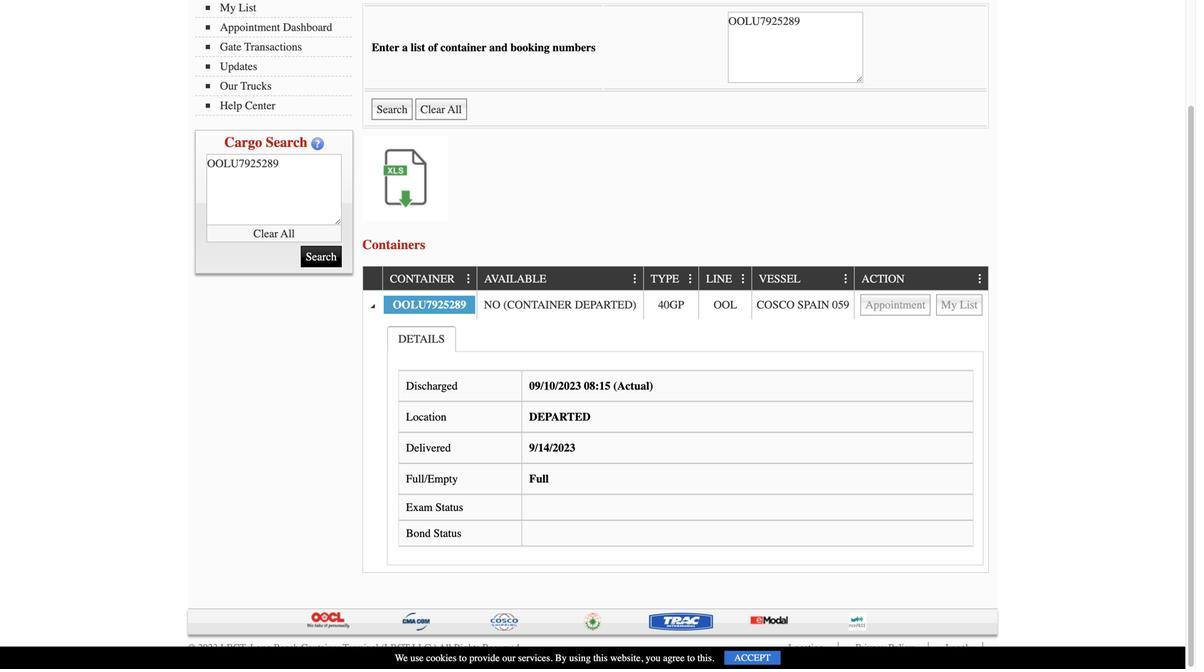 Task type: locate. For each thing, give the bounding box(es) containing it.
2 edit column settings image from the left
[[685, 274, 696, 285]]

0 vertical spatial status
[[435, 501, 463, 514]]

rights
[[454, 642, 480, 654]]

edit column settings image for container
[[463, 274, 474, 285]]

a
[[402, 41, 408, 54]]

row group
[[363, 291, 988, 573]]

2 horizontal spatial edit column settings image
[[840, 274, 852, 285]]

1 vertical spatial status
[[434, 527, 461, 540]]

© 2023 lbct, long beach container terminal (lbct llc.) all rights reserved.
[[188, 642, 522, 654]]

None submit
[[372, 99, 413, 120], [301, 246, 342, 267], [372, 99, 413, 120], [301, 246, 342, 267]]

1 horizontal spatial edit column settings image
[[685, 274, 696, 285]]

3 edit column settings image from the left
[[840, 274, 852, 285]]

type
[[651, 272, 679, 285]]

tree grid
[[363, 267, 988, 573]]

help
[[220, 99, 242, 112]]

row containing container
[[363, 267, 988, 291]]

2 horizontal spatial edit column settings image
[[975, 274, 986, 285]]

full
[[529, 472, 549, 486]]

40gp cell
[[643, 291, 699, 319]]

provide
[[469, 652, 500, 664]]

tab list containing details
[[384, 323, 987, 569]]

this
[[593, 652, 608, 664]]

search
[[266, 134, 308, 151]]

of
[[428, 41, 438, 54]]

details tab
[[387, 326, 456, 352]]

llc.)
[[412, 642, 437, 654]]

1 edit column settings image from the left
[[463, 274, 474, 285]]

row up 40gp
[[363, 267, 988, 291]]

1 horizontal spatial to
[[687, 652, 695, 664]]

edit column settings image inside container column header
[[463, 274, 474, 285]]

1 to from the left
[[459, 652, 467, 664]]

edit column settings image
[[629, 274, 641, 285], [685, 274, 696, 285], [840, 274, 852, 285]]

edit column settings image inside the vessel column header
[[840, 274, 852, 285]]

40gp
[[658, 298, 684, 312]]

cell
[[854, 291, 988, 319]]

1 horizontal spatial location
[[788, 642, 824, 654]]

edit column settings image right type
[[685, 274, 696, 285]]

all right clear
[[281, 227, 295, 240]]

1 vertical spatial all
[[439, 642, 451, 654]]

exam
[[406, 501, 433, 514]]

edit column settings image for action
[[975, 274, 986, 285]]

container
[[301, 642, 340, 654]]

vessel
[[759, 272, 801, 285]]

0 horizontal spatial edit column settings image
[[463, 274, 474, 285]]

Enter container numbers and/ or booking numbers.  text field
[[206, 154, 342, 225]]

using
[[569, 652, 591, 664]]

edit column settings image inside line column header
[[738, 274, 749, 285]]

numbers
[[553, 41, 596, 54]]

edit column settings image inside "available" column header
[[629, 274, 641, 285]]

website,
[[610, 652, 643, 664]]

all right llc.)
[[439, 642, 451, 654]]

type column header
[[643, 267, 699, 291]]

status
[[435, 501, 463, 514], [434, 527, 461, 540]]

tab list
[[384, 323, 987, 569]]

bond status
[[406, 527, 461, 540]]

status down exam status at bottom
[[434, 527, 461, 540]]

we
[[395, 652, 408, 664]]

all
[[281, 227, 295, 240], [439, 642, 451, 654]]

1 horizontal spatial all
[[439, 642, 451, 654]]

0 vertical spatial location
[[406, 410, 447, 424]]

services.
[[518, 652, 553, 664]]

location right accept "button"
[[788, 642, 824, 654]]

status for bond status
[[434, 527, 461, 540]]

to left provide
[[459, 652, 467, 664]]

2 to from the left
[[687, 652, 695, 664]]

edit column settings image up the 059
[[840, 274, 852, 285]]

you
[[646, 652, 661, 664]]

action
[[862, 272, 905, 285]]

2 row from the top
[[363, 291, 988, 319]]

cargo
[[224, 134, 262, 151]]

oolu7925289 cell
[[382, 291, 477, 319]]

1 edit column settings image from the left
[[629, 274, 641, 285]]

row down type link
[[363, 291, 988, 319]]

0 horizontal spatial edit column settings image
[[629, 274, 641, 285]]

available
[[484, 272, 546, 285]]

3 edit column settings image from the left
[[975, 274, 986, 285]]

edit column settings image inside action column header
[[975, 274, 986, 285]]

privacy
[[855, 642, 886, 654]]

accept
[[734, 653, 771, 664]]

status right the exam
[[435, 501, 463, 514]]

terminal
[[343, 642, 379, 654]]

1 row from the top
[[363, 267, 988, 291]]

09/10/2023 08:15 (actual)
[[529, 379, 653, 393]]

menu bar
[[195, 0, 359, 116]]

0 horizontal spatial to
[[459, 652, 467, 664]]

policy
[[888, 642, 914, 654]]

0 horizontal spatial all
[[281, 227, 295, 240]]

08:15
[[584, 379, 611, 393]]

(actual)
[[613, 379, 653, 393]]

None button
[[415, 99, 467, 120], [860, 294, 930, 316], [936, 294, 983, 316], [415, 99, 467, 120], [860, 294, 930, 316], [936, 294, 983, 316]]

to left this.
[[687, 652, 695, 664]]

0 vertical spatial all
[[281, 227, 295, 240]]

container
[[440, 41, 486, 54]]

1 vertical spatial location
[[788, 642, 824, 654]]

location up delivered
[[406, 410, 447, 424]]

row
[[363, 267, 988, 291], [363, 291, 988, 319]]

to
[[459, 652, 467, 664], [687, 652, 695, 664]]

cosco spain 059 cell
[[751, 291, 854, 319]]

appointment dashboard link
[[206, 21, 352, 34]]

action column header
[[854, 267, 988, 291]]

edit column settings image inside type column header
[[685, 274, 696, 285]]

1 horizontal spatial edit column settings image
[[738, 274, 749, 285]]

059
[[832, 298, 849, 312]]

lbct,
[[220, 642, 248, 654]]

©
[[188, 642, 196, 654]]

2 edit column settings image from the left
[[738, 274, 749, 285]]

list
[[239, 1, 256, 14]]

available column header
[[477, 267, 643, 291]]

our
[[220, 79, 238, 93]]

tab list inside 'row group'
[[384, 323, 987, 569]]

0 horizontal spatial location
[[406, 410, 447, 424]]

edit column settings image left type
[[629, 274, 641, 285]]

beach
[[274, 642, 299, 654]]

all inside button
[[281, 227, 295, 240]]

trucks
[[240, 79, 272, 93]]

my list link
[[206, 1, 352, 14]]

no (container departed) cell
[[477, 291, 643, 319]]

location
[[406, 410, 447, 424], [788, 642, 824, 654]]

dashboard
[[283, 21, 332, 34]]

edit column settings image
[[463, 274, 474, 285], [738, 274, 749, 285], [975, 274, 986, 285]]



Task type: vqa. For each thing, say whether or not it's contained in the screenshot.
Discharged
yes



Task type: describe. For each thing, give the bounding box(es) containing it.
enter a list of container and booking numbers
[[372, 41, 596, 54]]

containers
[[362, 237, 425, 253]]

vessel link
[[759, 267, 807, 290]]

status for exam status
[[435, 501, 463, 514]]

my list appointment dashboard gate transactions updates our trucks help center
[[220, 1, 332, 112]]

accept button
[[724, 651, 781, 665]]

container link
[[390, 267, 462, 290]]

we use cookies to provide our services. by using this website, you agree to this.
[[395, 652, 714, 664]]

cosco spain 059
[[757, 298, 849, 312]]

location link
[[788, 642, 824, 654]]

this.
[[697, 652, 714, 664]]

clear all button
[[206, 225, 342, 242]]

09/10/2023
[[529, 379, 581, 393]]

transactions
[[244, 40, 302, 53]]

and
[[489, 41, 508, 54]]

our
[[502, 652, 516, 664]]

exam status
[[406, 501, 463, 514]]

ool cell
[[699, 291, 751, 319]]

privacy policy
[[855, 642, 914, 654]]

agree
[[663, 652, 685, 664]]

action link
[[862, 267, 911, 290]]

my
[[220, 1, 236, 14]]

tree grid containing container
[[363, 267, 988, 573]]

line
[[706, 272, 732, 285]]

discharged
[[406, 379, 458, 393]]

2023
[[198, 642, 218, 654]]

cosco
[[757, 298, 795, 312]]

(container
[[503, 298, 572, 312]]

by
[[555, 652, 567, 664]]

help center link
[[206, 99, 352, 112]]

privacy policy link
[[855, 642, 914, 654]]

reserved.
[[482, 642, 522, 654]]

row containing oolu7925289
[[363, 291, 988, 319]]

edit column settings image for line
[[738, 274, 749, 285]]

gate
[[220, 40, 241, 53]]

row group containing oolu7925289
[[363, 291, 988, 573]]

vessel column header
[[751, 267, 854, 291]]

cookies
[[426, 652, 457, 664]]

long
[[250, 642, 271, 654]]

details
[[398, 333, 445, 346]]

oolu7925289
[[393, 298, 466, 312]]

9/14/2023
[[529, 441, 575, 455]]

updates link
[[206, 60, 352, 73]]

menu bar containing my list
[[195, 0, 359, 116]]

enter
[[372, 41, 399, 54]]

available link
[[484, 267, 553, 290]]

line column header
[[699, 267, 751, 291]]

container column header
[[382, 267, 477, 291]]

our trucks link
[[206, 79, 352, 93]]

departed)
[[575, 298, 636, 312]]

container
[[390, 272, 455, 285]]

edit column settings image for vessel
[[840, 274, 852, 285]]

(lbct
[[381, 642, 410, 654]]

center
[[245, 99, 275, 112]]

clear
[[253, 227, 278, 240]]

updates
[[220, 60, 257, 73]]

bond
[[406, 527, 431, 540]]

type link
[[651, 267, 686, 290]]

clear all
[[253, 227, 295, 240]]

full/empty
[[406, 473, 458, 486]]

booking
[[510, 41, 550, 54]]

use
[[410, 652, 424, 664]]

edit column settings image for type
[[685, 274, 696, 285]]

appointment
[[220, 21, 280, 34]]

line link
[[706, 267, 739, 290]]

departed
[[529, 410, 591, 424]]

spain
[[798, 298, 829, 312]]

ool
[[714, 298, 737, 312]]

gate transactions link
[[206, 40, 352, 53]]

list
[[411, 41, 425, 54]]

delivered
[[406, 441, 451, 455]]

no (container departed)
[[484, 298, 636, 312]]

Enter container numbers and/ or booking numbers. Press ESC to reset input box text field
[[728, 12, 863, 83]]

cargo search
[[224, 134, 308, 151]]

legal link
[[946, 642, 968, 654]]

no
[[484, 298, 500, 312]]

legal
[[946, 642, 968, 654]]

edit column settings image for available
[[629, 274, 641, 285]]



